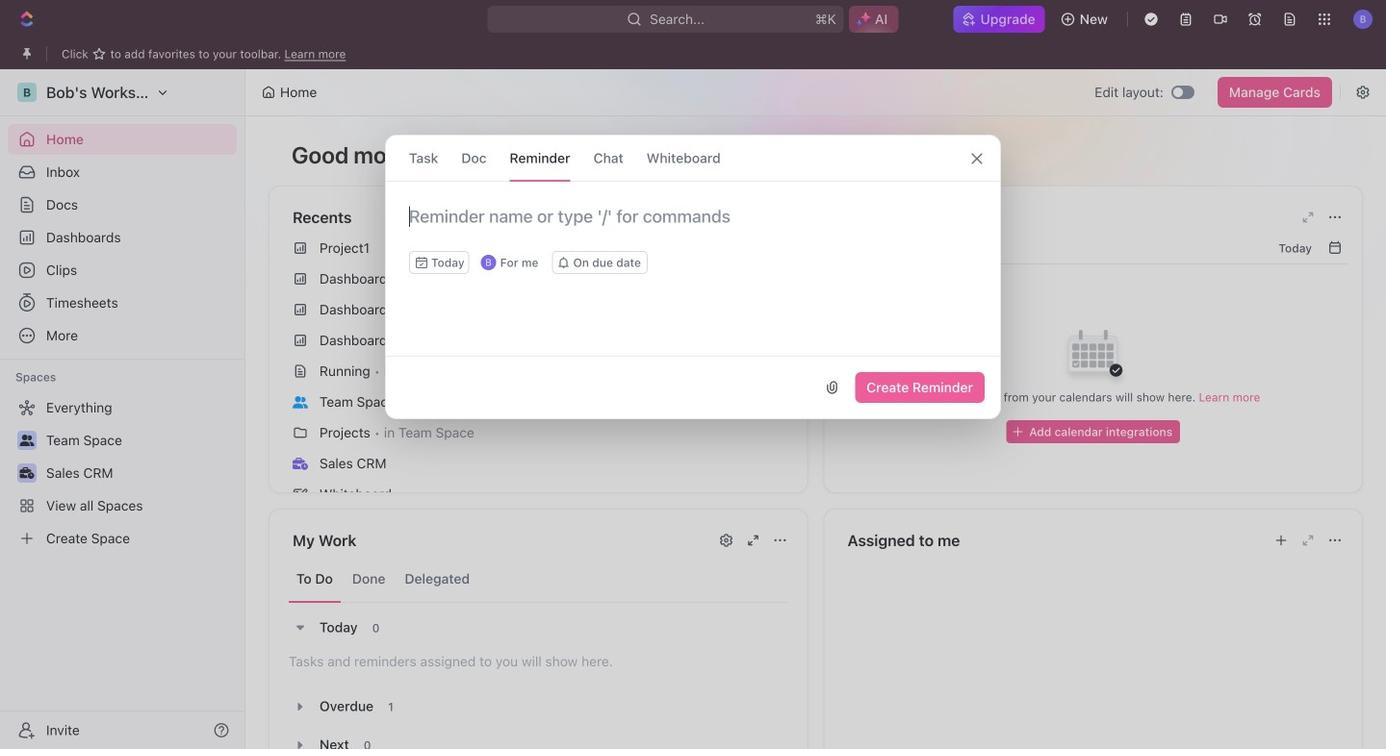 Task type: describe. For each thing, give the bounding box(es) containing it.
sidebar navigation
[[0, 69, 245, 750]]

Reminder na﻿me or type '/' for commands text field
[[386, 205, 1000, 251]]

business time image
[[293, 458, 308, 470]]



Task type: vqa. For each thing, say whether or not it's contained in the screenshot.
My Settings
no



Task type: locate. For each thing, give the bounding box(es) containing it.
dialog
[[385, 135, 1001, 420]]

tree
[[8, 393, 237, 554]]

tree inside sidebar navigation
[[8, 393, 237, 554]]

user group image
[[293, 396, 308, 409]]

tab list
[[289, 556, 788, 604]]



